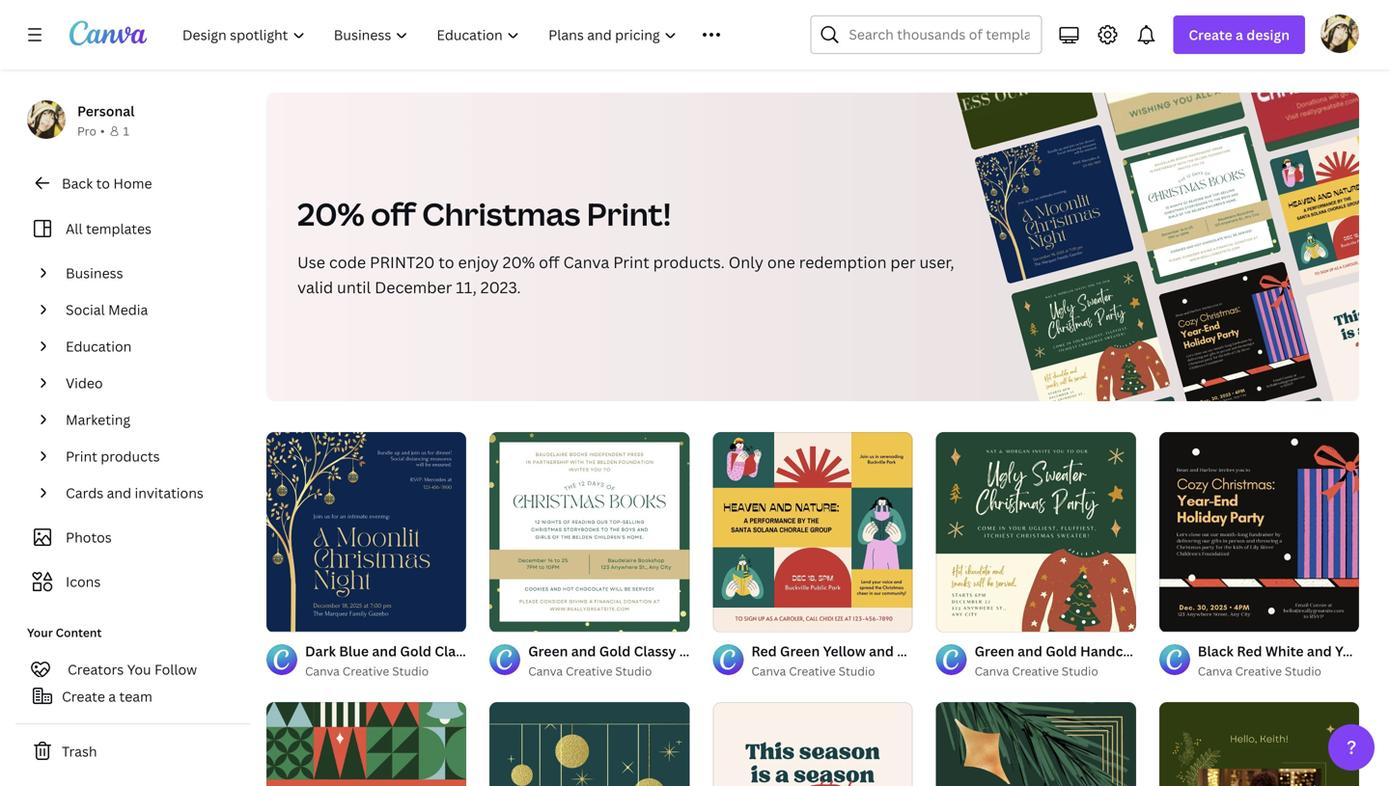 Task type: describe. For each thing, give the bounding box(es) containing it.
2023.
[[481, 277, 521, 298]]

green and gold handcrafted personal holiday invitation image
[[936, 433, 1136, 633]]

20% inside use code print20 to enjoy 20% off canva print products. only one redemption per user, valid until december 11, 2023.
[[503, 252, 535, 273]]

use
[[297, 252, 325, 273]]

canva creative studio link for green gold and orange handcrafted organic business holiday christmas card image
[[975, 662, 1136, 682]]

print inside use code print20 to enjoy 20% off canva print products. only one redemption per user, valid until december 11, 2023.
[[613, 252, 649, 273]]

create a team button
[[15, 678, 251, 716]]

code
[[329, 252, 366, 273]]

canva for red green yellow and pink friendly geometric personal holiday invitation image
[[751, 664, 786, 680]]

canva creative studio link for green and gold classy and elegant sparkling decorative illustrations business holiday christmas card image
[[528, 662, 690, 682]]

0 horizontal spatial print
[[66, 447, 97, 466]]

green and gold classy and elegant sparkling decorative illustrations business holiday christmas card image
[[490, 703, 690, 787]]

photos link
[[27, 519, 239, 556]]

canva for green and gold classy and elegant business holiday invitation image
[[528, 664, 563, 680]]

cards and invitations
[[66, 484, 204, 502]]

education
[[66, 337, 132, 356]]

green gold and orange handcrafted organic business holiday christmas card image
[[936, 703, 1136, 787]]

red green yellow and pink friendly geometric personal holiday invitation image
[[713, 433, 913, 633]]

canva for dark blue and gold classy and elegant personal holiday invitation image
[[305, 664, 340, 680]]

canva for black red white and yellow friendly geometric business holiday invitation image
[[1198, 664, 1233, 680]]

personal
[[77, 102, 135, 120]]

your
[[27, 625, 53, 641]]

back to home link
[[15, 164, 251, 203]]

user,
[[920, 252, 954, 273]]

canva creative studio for 'beige red and green classy and elegant gifts decorative illustration personal holiday christmas card' image
[[751, 664, 875, 680]]

trash link
[[15, 733, 251, 771]]

back
[[62, 174, 93, 193]]

studio for red green and cream friendly geometric pattern typography personal holiday christmas card image
[[392, 664, 429, 680]]

creative for 'beige red and green classy and elegant gifts decorative illustration personal holiday christmas card' image
[[789, 664, 836, 680]]

team
[[119, 688, 152, 706]]

invitations
[[135, 484, 204, 502]]

create for create a team
[[62, 688, 105, 706]]

all templates link
[[27, 210, 239, 247]]

canva creative studio for red green and cream friendly geometric pattern typography personal holiday christmas card image
[[305, 664, 429, 680]]

stephanie aranda image
[[1321, 14, 1359, 53]]

0 vertical spatial 20%
[[297, 193, 365, 235]]

print20
[[370, 252, 435, 273]]

templates
[[86, 220, 152, 238]]

black red white and yellow friendly geometric business holiday invitation image
[[1159, 433, 1359, 633]]

pro
[[77, 123, 96, 139]]

print!
[[587, 193, 671, 235]]

one
[[767, 252, 795, 273]]

0 vertical spatial off
[[371, 193, 416, 235]]

and
[[107, 484, 131, 502]]

creative for green and gold classy and elegant sparkling decorative illustrations business holiday christmas card image
[[566, 664, 613, 680]]

red green and cream friendly geometric pattern typography personal holiday christmas card image
[[266, 703, 466, 787]]

canva creative studio for green gold and orange handcrafted organic business holiday christmas card image
[[975, 664, 1098, 680]]

use code print20 to enjoy 20% off canva print products. only one redemption per user, valid until december 11, 2023.
[[297, 252, 954, 298]]

print products link
[[58, 438, 239, 475]]

canva creative studio for green and gold classy and elegant sparkling decorative illustrations business holiday christmas card image
[[528, 664, 652, 680]]

education link
[[58, 328, 239, 365]]

follow
[[154, 661, 197, 679]]

beige red and green classy and elegant gifts decorative illustration personal holiday christmas card image
[[713, 703, 913, 787]]

products
[[101, 447, 160, 466]]

you
[[127, 661, 151, 679]]

all templates
[[66, 220, 152, 238]]

0 horizontal spatial to
[[96, 174, 110, 193]]

a for team
[[108, 688, 116, 706]]

business
[[66, 264, 123, 282]]

studio for green and gold classy and elegant organic sparkle business holiday christmas card image
[[1285, 664, 1322, 680]]

december
[[375, 277, 452, 298]]



Task type: locate. For each thing, give the bounding box(es) containing it.
0 vertical spatial print
[[613, 252, 649, 273]]

social media link
[[58, 292, 239, 328]]

canva creative studio link
[[305, 662, 466, 682], [751, 662, 913, 682], [528, 662, 690, 682], [975, 662, 1136, 682], [1198, 662, 1359, 682]]

canva creative studio link up red green and cream friendly geometric pattern typography personal holiday christmas card image
[[305, 662, 466, 682]]

0 vertical spatial create
[[1189, 26, 1233, 44]]

0 horizontal spatial 20%
[[297, 193, 365, 235]]

canva
[[563, 252, 609, 273], [305, 664, 340, 680], [751, 664, 786, 680], [528, 664, 563, 680], [975, 664, 1009, 680], [1198, 664, 1233, 680]]

11,
[[456, 277, 477, 298]]

creative
[[343, 664, 389, 680], [789, 664, 836, 680], [566, 664, 613, 680], [1012, 664, 1059, 680], [1235, 664, 1282, 680]]

create for create a design
[[1189, 26, 1233, 44]]

print products
[[66, 447, 160, 466]]

creative for green and gold classy and elegant organic sparkle business holiday christmas card image
[[1235, 664, 1282, 680]]

20% up the 2023.
[[503, 252, 535, 273]]

creative up green gold and orange handcrafted organic business holiday christmas card image
[[1012, 664, 1059, 680]]

creative for green gold and orange handcrafted organic business holiday christmas card image
[[1012, 664, 1059, 680]]

3 canva creative studio link from the left
[[528, 662, 690, 682]]

2 creative from the left
[[789, 664, 836, 680]]

canva creative studio link for green and gold classy and elegant organic sparkle business holiday christmas card image
[[1198, 662, 1359, 682]]

creative up green and gold classy and elegant organic sparkle business holiday christmas card - page 2 image in the bottom of the page
[[1235, 664, 1282, 680]]

2 canva creative studio from the left
[[751, 664, 875, 680]]

to left enjoy
[[439, 252, 454, 273]]

studio up green gold and orange handcrafted organic business holiday christmas card image
[[1062, 664, 1098, 680]]

creators you follow
[[68, 661, 197, 679]]

canva creative studio up red green and cream friendly geometric pattern typography personal holiday christmas card image
[[305, 664, 429, 680]]

creators you follow link
[[15, 651, 251, 689]]

off down christmas at left
[[539, 252, 560, 273]]

home
[[113, 174, 152, 193]]

off
[[371, 193, 416, 235], [539, 252, 560, 273]]

0 horizontal spatial create
[[62, 688, 105, 706]]

creative up red green and cream friendly geometric pattern typography personal holiday christmas card image
[[343, 664, 389, 680]]

icons
[[66, 573, 101, 591]]

studio for green gold and orange handcrafted organic business holiday christmas card image
[[1062, 664, 1098, 680]]

Search search field
[[849, 16, 1029, 53]]

pro •
[[77, 123, 105, 139]]

canva up green and gold classy and elegant sparkling decorative illustrations business holiday christmas card image
[[528, 664, 563, 680]]

canva creative studio link up green and gold classy and elegant sparkling decorative illustrations business holiday christmas card image
[[528, 662, 690, 682]]

1 vertical spatial to
[[439, 252, 454, 273]]

0 horizontal spatial off
[[371, 193, 416, 235]]

None search field
[[810, 15, 1042, 54]]

0 horizontal spatial a
[[108, 688, 116, 706]]

studio up green and gold classy and elegant sparkling decorative illustrations business holiday christmas card image
[[615, 664, 652, 680]]

1 vertical spatial a
[[108, 688, 116, 706]]

media
[[108, 301, 148, 319]]

canva creative studio
[[305, 664, 429, 680], [751, 664, 875, 680], [528, 664, 652, 680], [975, 664, 1098, 680], [1198, 664, 1322, 680]]

canva creative studio link for red green and cream friendly geometric pattern typography personal holiday christmas card image
[[305, 662, 466, 682]]

create a design
[[1189, 26, 1290, 44]]

1 horizontal spatial 20%
[[503, 252, 535, 273]]

5 canva creative studio from the left
[[1198, 664, 1322, 680]]

canva inside use code print20 to enjoy 20% off canva print products. only one redemption per user, valid until december 11, 2023.
[[563, 252, 609, 273]]

cards
[[66, 484, 104, 502]]

green and gold classy and elegant organic sparkle business holiday christmas card - page 2 image
[[1158, 703, 1358, 787]]

4 creative from the left
[[1012, 664, 1059, 680]]

valid
[[297, 277, 333, 298]]

green and gold classy and elegant organic sparkle business holiday christmas card image
[[1358, 703, 1390, 787]]

1 horizontal spatial create
[[1189, 26, 1233, 44]]

enjoy
[[458, 252, 499, 273]]

1 creative from the left
[[343, 664, 389, 680]]

to
[[96, 174, 110, 193], [439, 252, 454, 273]]

creative up 'beige red and green classy and elegant gifts decorative illustration personal holiday christmas card' image
[[789, 664, 836, 680]]

1 canva creative studio link from the left
[[305, 662, 466, 682]]

5 creative from the left
[[1235, 664, 1282, 680]]

1 horizontal spatial print
[[613, 252, 649, 273]]

canva creative studio up green and gold classy and elegant organic sparkle business holiday christmas card - page 2 image in the bottom of the page
[[1198, 664, 1322, 680]]

print down print!
[[613, 252, 649, 273]]

1 studio from the left
[[392, 664, 429, 680]]

marketing
[[66, 411, 130, 429]]

4 canva creative studio link from the left
[[975, 662, 1136, 682]]

a left 'team'
[[108, 688, 116, 706]]

a for design
[[1236, 26, 1243, 44]]

back to home
[[62, 174, 152, 193]]

studio for green and gold classy and elegant sparkling decorative illustrations business holiday christmas card image
[[615, 664, 652, 680]]

20% up "code"
[[297, 193, 365, 235]]

canva for green and gold handcrafted personal holiday invitation image
[[975, 664, 1009, 680]]

1 horizontal spatial to
[[439, 252, 454, 273]]

creative up green and gold classy and elegant sparkling decorative illustrations business holiday christmas card image
[[566, 664, 613, 680]]

create inside dropdown button
[[1189, 26, 1233, 44]]

trash
[[62, 743, 97, 761]]

2 canva creative studio link from the left
[[751, 662, 913, 682]]

canva up red green and cream friendly geometric pattern typography personal holiday christmas card image
[[305, 664, 340, 680]]

20% off christmas print!
[[297, 193, 671, 235]]

1 horizontal spatial off
[[539, 252, 560, 273]]

canva up green and gold classy and elegant organic sparkle business holiday christmas card - page 2 image in the bottom of the page
[[1198, 664, 1233, 680]]

a left design
[[1236, 26, 1243, 44]]

1
[[123, 123, 129, 139]]

green and gold classy and elegant business holiday invitation image
[[490, 433, 690, 633]]

4 studio from the left
[[1062, 664, 1098, 680]]

products.
[[653, 252, 725, 273]]

create
[[1189, 26, 1233, 44], [62, 688, 105, 706]]

off inside use code print20 to enjoy 20% off canva print products. only one redemption per user, valid until december 11, 2023.
[[539, 252, 560, 273]]

redemption
[[799, 252, 887, 273]]

print
[[613, 252, 649, 273], [66, 447, 97, 466]]

5 canva creative studio link from the left
[[1198, 662, 1359, 682]]

your content
[[27, 625, 102, 641]]

until
[[337, 277, 371, 298]]

cards and invitations link
[[58, 475, 239, 512]]

off up print20
[[371, 193, 416, 235]]

4 canva creative studio from the left
[[975, 664, 1098, 680]]

create a design button
[[1173, 15, 1305, 54]]

2 studio from the left
[[839, 664, 875, 680]]

studio up 'beige red and green classy and elegant gifts decorative illustration personal holiday christmas card' image
[[839, 664, 875, 680]]

1 vertical spatial print
[[66, 447, 97, 466]]

photos
[[66, 529, 112, 547]]

to right back
[[96, 174, 110, 193]]

studio for 'beige red and green classy and elegant gifts decorative illustration personal holiday christmas card' image
[[839, 664, 875, 680]]

christmas
[[422, 193, 580, 235]]

20%
[[297, 193, 365, 235], [503, 252, 535, 273]]

creative for red green and cream friendly geometric pattern typography personal holiday christmas card image
[[343, 664, 389, 680]]

icons link
[[27, 564, 239, 600]]

social media
[[66, 301, 148, 319]]

video link
[[58, 365, 239, 402]]

create left design
[[1189, 26, 1233, 44]]

studio up red green and cream friendly geometric pattern typography personal holiday christmas card image
[[392, 664, 429, 680]]

print up cards on the bottom left
[[66, 447, 97, 466]]

social
[[66, 301, 105, 319]]

creators
[[68, 661, 124, 679]]

1 horizontal spatial a
[[1236, 26, 1243, 44]]

to inside use code print20 to enjoy 20% off canva print products. only one redemption per user, valid until december 11, 2023.
[[439, 252, 454, 273]]

create a team
[[62, 688, 152, 706]]

canva creative studio link up 'beige red and green classy and elegant gifts decorative illustration personal holiday christmas card' image
[[751, 662, 913, 682]]

business link
[[58, 255, 239, 292]]

canva up 'beige red and green classy and elegant gifts decorative illustration personal holiday christmas card' image
[[751, 664, 786, 680]]

top level navigation element
[[170, 15, 764, 54], [170, 15, 764, 54]]

design
[[1247, 26, 1290, 44]]

a
[[1236, 26, 1243, 44], [108, 688, 116, 706]]

video
[[66, 374, 103, 392]]

0 vertical spatial to
[[96, 174, 110, 193]]

canva creative studio link for 'beige red and green classy and elegant gifts decorative illustration personal holiday christmas card' image
[[751, 662, 913, 682]]

create inside button
[[62, 688, 105, 706]]

per
[[891, 252, 916, 273]]

3 canva creative studio from the left
[[528, 664, 652, 680]]

studio
[[392, 664, 429, 680], [839, 664, 875, 680], [615, 664, 652, 680], [1062, 664, 1098, 680], [1285, 664, 1322, 680]]

canva creative studio link up green and gold classy and elegant organic sparkle business holiday christmas card - page 2 image in the bottom of the page
[[1198, 662, 1359, 682]]

1 vertical spatial off
[[539, 252, 560, 273]]

marketing link
[[58, 402, 239, 438]]

only
[[729, 252, 764, 273]]

all
[[66, 220, 83, 238]]

0 vertical spatial a
[[1236, 26, 1243, 44]]

canva creative studio for green and gold classy and elegant organic sparkle business holiday christmas card image
[[1198, 664, 1322, 680]]

3 creative from the left
[[566, 664, 613, 680]]

dark blue and gold classy and elegant personal holiday invitation image
[[266, 433, 466, 633]]

canva down print!
[[563, 252, 609, 273]]

1 canva creative studio from the left
[[305, 664, 429, 680]]

studio up green and gold classy and elegant organic sparkle business holiday christmas card - page 2 image in the bottom of the page
[[1285, 664, 1322, 680]]

a inside dropdown button
[[1236, 26, 1243, 44]]

canva creative studio up green gold and orange handcrafted organic business holiday christmas card image
[[975, 664, 1098, 680]]

1 vertical spatial create
[[62, 688, 105, 706]]

create down creators
[[62, 688, 105, 706]]

canva up green gold and orange handcrafted organic business holiday christmas card image
[[975, 664, 1009, 680]]

a inside button
[[108, 688, 116, 706]]

canva creative studio link up green gold and orange handcrafted organic business holiday christmas card image
[[975, 662, 1136, 682]]

content
[[56, 625, 102, 641]]

3 studio from the left
[[615, 664, 652, 680]]

canva creative studio up 'beige red and green classy and elegant gifts decorative illustration personal holiday christmas card' image
[[751, 664, 875, 680]]

canva creative studio up green and gold classy and elegant sparkling decorative illustrations business holiday christmas card image
[[528, 664, 652, 680]]

•
[[100, 123, 105, 139]]

5 studio from the left
[[1285, 664, 1322, 680]]

1 vertical spatial 20%
[[503, 252, 535, 273]]



Task type: vqa. For each thing, say whether or not it's contained in the screenshot.
'Kitchenware on Shelf and Table' image
no



